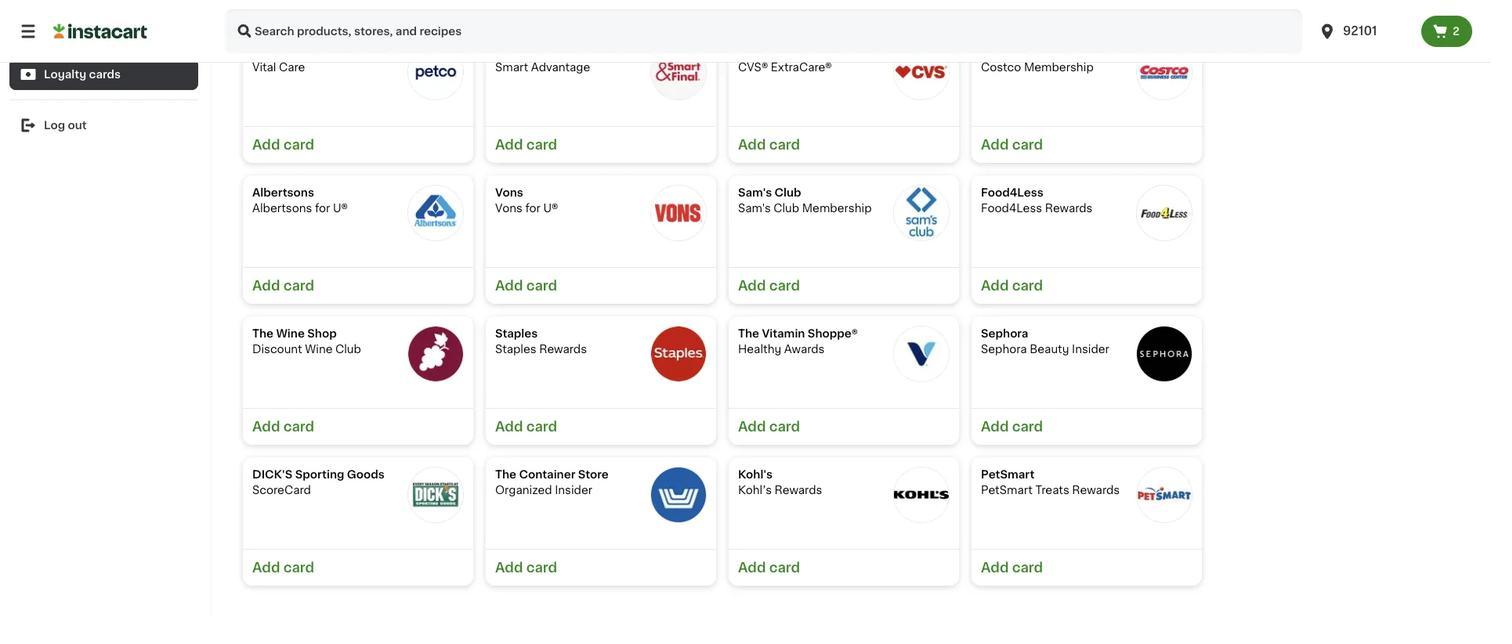 Task type: locate. For each thing, give the bounding box(es) containing it.
the up healthy
[[738, 328, 760, 339]]

kohl's kohl's rewards
[[738, 469, 822, 496]]

0 horizontal spatial insider
[[555, 485, 593, 496]]

0 vertical spatial staples
[[495, 328, 538, 339]]

1 vertical spatial insider
[[555, 485, 593, 496]]

albertsons albertsons for u®
[[252, 187, 348, 214]]

the up organized at left
[[495, 469, 517, 480]]

sam's club sam's club membership
[[738, 187, 872, 214]]

u® inside albertsons albertsons for u®
[[333, 203, 348, 214]]

1 vertical spatial sephora
[[981, 344, 1027, 355]]

kohl's
[[738, 485, 772, 496]]

the vitamin shoppe® healthy awards
[[738, 328, 858, 355]]

1 vertical spatial albertsons
[[252, 203, 312, 214]]

notification settings link
[[9, 27, 198, 59]]

1 vertical spatial sam's
[[738, 203, 771, 214]]

add card button for food4less food4less rewards
[[972, 267, 1202, 304]]

1 vertical spatial costco
[[981, 62, 1021, 73]]

1 staples from the top
[[495, 328, 538, 339]]

log
[[44, 120, 65, 131]]

cvs®
[[738, 46, 769, 57], [738, 62, 768, 73]]

cvs® down search field
[[738, 62, 768, 73]]

petco image
[[408, 44, 464, 100]]

dick's sporting goods image
[[408, 467, 464, 524]]

petsmart image
[[1136, 467, 1193, 524]]

insider inside the sephora sephora beauty insider
[[1072, 344, 1110, 355]]

card for vons
[[526, 279, 557, 293]]

store
[[578, 469, 609, 480]]

2 cvs® from the top
[[738, 62, 768, 73]]

add card for vons for u®
[[495, 279, 557, 293]]

add card for costco membership
[[981, 138, 1043, 152]]

0 vertical spatial albertsons
[[252, 187, 314, 198]]

the for the vitamin shoppe® healthy awards
[[738, 328, 760, 339]]

1 vertical spatial membership
[[802, 203, 872, 214]]

the inside the vitamin shoppe® healthy awards
[[738, 328, 760, 339]]

add for sephora sephora beauty insider
[[981, 420, 1009, 434]]

1 vertical spatial cvs®
[[738, 62, 768, 73]]

0 vertical spatial membership
[[1024, 62, 1094, 73]]

petsmart petsmart treats rewards
[[981, 469, 1120, 496]]

sam's
[[738, 187, 772, 198], [738, 203, 771, 214]]

1 92101 button from the left
[[1309, 9, 1422, 53]]

0 vertical spatial vons
[[495, 187, 523, 198]]

add card button
[[243, 126, 473, 163], [486, 126, 716, 163], [729, 126, 959, 163], [972, 126, 1202, 163], [243, 267, 473, 304], [486, 267, 716, 304], [729, 267, 959, 304], [972, 267, 1202, 304], [243, 408, 473, 445], [486, 408, 716, 445], [729, 408, 959, 445], [972, 408, 1202, 445], [243, 549, 473, 586], [486, 549, 716, 586], [729, 549, 959, 586], [972, 549, 1202, 586]]

add for food4less food4less rewards
[[981, 279, 1009, 293]]

kohl's
[[738, 469, 773, 480]]

membership
[[1024, 62, 1094, 73], [802, 203, 872, 214]]

insider inside the container store organized insider
[[555, 485, 593, 496]]

insider down store
[[555, 485, 593, 496]]

log out
[[44, 120, 87, 131]]

add for kohl's kohl's rewards
[[738, 562, 766, 575]]

add card button for petco vital care
[[243, 126, 473, 163]]

card for vital
[[283, 138, 314, 152]]

insider right beauty
[[1072, 344, 1110, 355]]

2 costco from the top
[[981, 62, 1021, 73]]

kohl's image
[[893, 467, 950, 524]]

0 vertical spatial petsmart
[[981, 469, 1035, 480]]

1 u® from the left
[[333, 203, 348, 214]]

92101
[[1343, 25, 1377, 37]]

add card button for the container store organized insider
[[486, 549, 716, 586]]

0 vertical spatial cvs®
[[738, 46, 769, 57]]

None search field
[[226, 9, 1303, 53]]

92101 button
[[1309, 9, 1422, 53], [1318, 9, 1412, 53]]

add for albertsons albertsons for u®
[[252, 279, 280, 293]]

log out link
[[9, 110, 198, 141]]

1 horizontal spatial membership
[[1024, 62, 1094, 73]]

2 vons from the top
[[495, 203, 523, 214]]

2 for from the left
[[525, 203, 541, 214]]

add for cvs® cvs® extracare®
[[738, 138, 766, 152]]

card for vitamin
[[769, 420, 800, 434]]

add card button for kohl's kohl's rewards
[[729, 549, 959, 586]]

2 food4less from the top
[[981, 203, 1042, 214]]

add card for scorecard
[[252, 562, 314, 575]]

1 for from the left
[[315, 203, 330, 214]]

the up discount
[[252, 328, 274, 339]]

the inside the wine shop discount wine club
[[252, 328, 274, 339]]

container
[[519, 469, 576, 480]]

smart
[[495, 46, 530, 57], [495, 62, 528, 73]]

the
[[252, 328, 274, 339], [738, 328, 760, 339], [495, 469, 517, 480]]

0 horizontal spatial for
[[315, 203, 330, 214]]

card for food4less
[[1012, 279, 1043, 293]]

the for the wine shop discount wine club
[[252, 328, 274, 339]]

notification settings
[[44, 38, 160, 49]]

membership inside sam's club sam's club membership
[[802, 203, 872, 214]]

card for petsmart
[[1012, 562, 1043, 575]]

add
[[252, 138, 280, 152], [495, 138, 523, 152], [738, 138, 766, 152], [981, 138, 1009, 152], [252, 279, 280, 293], [495, 279, 523, 293], [738, 279, 766, 293], [981, 279, 1009, 293], [252, 420, 280, 434], [495, 420, 523, 434], [738, 420, 766, 434], [981, 420, 1009, 434], [252, 562, 280, 575], [495, 562, 523, 575], [738, 562, 766, 575], [981, 562, 1009, 575]]

add card button for the vitamin shoppe® healthy awards
[[729, 408, 959, 445]]

staples
[[495, 328, 538, 339], [495, 344, 537, 355]]

2 u® from the left
[[543, 203, 558, 214]]

1 vertical spatial food4less
[[981, 203, 1042, 214]]

u®
[[333, 203, 348, 214], [543, 203, 558, 214]]

costco business center costco membership
[[981, 46, 1118, 73]]

beauty
[[1030, 344, 1069, 355]]

1 horizontal spatial insider
[[1072, 344, 1110, 355]]

cards
[[89, 69, 121, 80]]

food4less
[[981, 187, 1044, 198], [981, 203, 1042, 214]]

rewards for kohl's kohl's rewards
[[775, 485, 822, 496]]

1 food4less from the top
[[981, 187, 1044, 198]]

costco
[[981, 46, 1023, 57], [981, 62, 1021, 73]]

for inside albertsons albertsons for u®
[[315, 203, 330, 214]]

add for staples staples rewards
[[495, 420, 523, 434]]

1 horizontal spatial u®
[[543, 203, 558, 214]]

rewards inside 'food4less food4less rewards'
[[1045, 203, 1093, 214]]

card for container
[[526, 562, 557, 575]]

card for sephora
[[1012, 420, 1043, 434]]

card
[[283, 138, 314, 152], [526, 138, 557, 152], [769, 138, 800, 152], [1012, 138, 1043, 152], [283, 279, 314, 293], [526, 279, 557, 293], [769, 279, 800, 293], [1012, 279, 1043, 293], [283, 420, 314, 434], [526, 420, 557, 434], [769, 420, 800, 434], [1012, 420, 1043, 434], [283, 562, 314, 575], [526, 562, 557, 575], [769, 562, 800, 575], [1012, 562, 1043, 575]]

smart & final image
[[651, 44, 707, 100]]

goods
[[347, 469, 385, 480]]

add card button for the wine shop discount wine club
[[243, 408, 473, 445]]

add card button for vons vons for u®
[[486, 267, 716, 304]]

for
[[315, 203, 330, 214], [525, 203, 541, 214]]

for for vons
[[525, 203, 541, 214]]

card for staples
[[526, 420, 557, 434]]

sam's club image
[[893, 185, 950, 241]]

add card for cvs® extracare®
[[738, 138, 800, 152]]

petco vital care
[[252, 46, 305, 73]]

card for wine
[[283, 420, 314, 434]]

add card for vital care
[[252, 138, 314, 152]]

settings
[[114, 38, 160, 49]]

1 horizontal spatial wine
[[305, 344, 333, 355]]

albertsons image
[[408, 185, 464, 241]]

2
[[1453, 26, 1460, 37]]

1 horizontal spatial the
[[495, 469, 517, 480]]

cvs® right 'smart & final' image
[[738, 46, 769, 57]]

card for &
[[526, 138, 557, 152]]

0 horizontal spatial wine
[[276, 328, 305, 339]]

1 vertical spatial smart
[[495, 62, 528, 73]]

1 vertical spatial vons
[[495, 203, 523, 214]]

the inside the container store organized insider
[[495, 469, 517, 480]]

1 cvs® from the top
[[738, 46, 769, 57]]

rewards
[[1045, 203, 1093, 214], [539, 344, 587, 355], [775, 485, 822, 496], [1072, 485, 1120, 496]]

add card for sam's club membership
[[738, 279, 800, 293]]

1 horizontal spatial for
[[525, 203, 541, 214]]

the container store organized insider
[[495, 469, 609, 496]]

vons
[[495, 187, 523, 198], [495, 203, 523, 214]]

vital
[[252, 62, 276, 73]]

shoppe®
[[808, 328, 858, 339]]

add card button for sam's club sam's club membership
[[729, 267, 959, 304]]

0 horizontal spatial the
[[252, 328, 274, 339]]

insider
[[1072, 344, 1110, 355], [555, 485, 593, 496]]

club
[[775, 187, 801, 198], [774, 203, 800, 214], [336, 344, 361, 355]]

2 sam's from the top
[[738, 203, 771, 214]]

sporting
[[295, 469, 344, 480]]

membership inside costco business center costco membership
[[1024, 62, 1094, 73]]

2 staples from the top
[[495, 344, 537, 355]]

wine
[[276, 328, 305, 339], [305, 344, 333, 355]]

add card for food4less rewards
[[981, 279, 1043, 293]]

add for smart & final smart advantage
[[495, 138, 523, 152]]

rewards inside staples staples rewards
[[539, 344, 587, 355]]

0 vertical spatial costco
[[981, 46, 1023, 57]]

wine down 'shop'
[[305, 344, 333, 355]]

smart left advantage
[[495, 62, 528, 73]]

0 vertical spatial sephora
[[981, 328, 1029, 339]]

smart left &
[[495, 46, 530, 57]]

0 vertical spatial sam's
[[738, 187, 772, 198]]

the container store image
[[651, 467, 707, 524]]

0 vertical spatial insider
[[1072, 344, 1110, 355]]

0 vertical spatial food4less
[[981, 187, 1044, 198]]

1 vertical spatial petsmart
[[981, 485, 1033, 496]]

petco
[[252, 46, 286, 57]]

petsmart
[[981, 469, 1035, 480], [981, 485, 1033, 496]]

u® inside vons vons for u®
[[543, 203, 558, 214]]

1 sephora from the top
[[981, 328, 1029, 339]]

albertsons
[[252, 187, 314, 198], [252, 203, 312, 214]]

sephora sephora beauty insider
[[981, 328, 1110, 355]]

0 horizontal spatial membership
[[802, 203, 872, 214]]

2 vertical spatial club
[[336, 344, 361, 355]]

membership for club
[[802, 203, 872, 214]]

0 vertical spatial smart
[[495, 46, 530, 57]]

for inside vons vons for u®
[[525, 203, 541, 214]]

membership for business
[[1024, 62, 1094, 73]]

0 horizontal spatial u®
[[333, 203, 348, 214]]

card for sporting
[[283, 562, 314, 575]]

2 horizontal spatial the
[[738, 328, 760, 339]]

add card for healthy awards
[[738, 420, 800, 434]]

rewards inside kohl's kohl's rewards
[[775, 485, 822, 496]]

wine up discount
[[276, 328, 305, 339]]

add card button for smart & final smart advantage
[[486, 126, 716, 163]]

sephora
[[981, 328, 1029, 339], [981, 344, 1027, 355]]

1 vertical spatial staples
[[495, 344, 537, 355]]

add card
[[252, 138, 314, 152], [495, 138, 557, 152], [738, 138, 800, 152], [981, 138, 1043, 152], [252, 279, 314, 293], [495, 279, 557, 293], [738, 279, 800, 293], [981, 279, 1043, 293], [252, 420, 314, 434], [495, 420, 557, 434], [738, 420, 800, 434], [981, 420, 1043, 434], [252, 562, 314, 575], [495, 562, 557, 575], [738, 562, 800, 575], [981, 562, 1043, 575]]



Task type: describe. For each thing, give the bounding box(es) containing it.
the vitamin shoppe® image
[[893, 326, 950, 382]]

scorecard
[[252, 485, 311, 496]]

add for vons vons for u®
[[495, 279, 523, 293]]

2 smart from the top
[[495, 62, 528, 73]]

1 smart from the top
[[495, 46, 530, 57]]

center
[[1079, 46, 1118, 57]]

add for sam's club sam's club membership
[[738, 279, 766, 293]]

awards
[[784, 344, 825, 355]]

0 vertical spatial club
[[775, 187, 801, 198]]

final
[[544, 46, 571, 57]]

cvs® image
[[893, 44, 950, 100]]

staples image
[[651, 326, 707, 382]]

1 vons from the top
[[495, 187, 523, 198]]

loyalty cards link
[[9, 59, 198, 90]]

1 sam's from the top
[[738, 187, 772, 198]]

add for petsmart petsmart treats rewards
[[981, 562, 1009, 575]]

add for the vitamin shoppe® healthy awards
[[738, 420, 766, 434]]

smart & final smart advantage
[[495, 46, 590, 73]]

instacart logo image
[[53, 22, 147, 41]]

u® for albertsons albertsons for u®
[[333, 203, 348, 214]]

add card for discount wine club
[[252, 420, 314, 434]]

1 albertsons from the top
[[252, 187, 314, 198]]

the wine shop discount wine club
[[252, 328, 361, 355]]

vitamin
[[762, 328, 805, 339]]

add for the wine shop discount wine club
[[252, 420, 280, 434]]

add card button for sephora sephora beauty insider
[[972, 408, 1202, 445]]

add for dick's sporting goods scorecard
[[252, 562, 280, 575]]

add card for sephora beauty insider
[[981, 420, 1043, 434]]

Search field
[[226, 9, 1303, 53]]

add card button for albertsons albertsons for u®
[[243, 267, 473, 304]]

treats
[[1036, 485, 1070, 496]]

u® for vons vons for u®
[[543, 203, 558, 214]]

card for kohl's
[[769, 562, 800, 575]]

notification
[[44, 38, 111, 49]]

healthy
[[738, 344, 782, 355]]

add card for organized insider
[[495, 562, 557, 575]]

add card for albertsons for u®
[[252, 279, 314, 293]]

&
[[532, 46, 541, 57]]

vons vons for u®
[[495, 187, 558, 214]]

add card button for costco business center costco membership
[[972, 126, 1202, 163]]

club inside the wine shop discount wine club
[[336, 344, 361, 355]]

rewards for food4less food4less rewards
[[1045, 203, 1093, 214]]

cvs® cvs® extracare®
[[738, 46, 832, 73]]

add for the container store organized insider
[[495, 562, 523, 575]]

out
[[68, 120, 87, 131]]

add for costco business center costco membership
[[981, 138, 1009, 152]]

advantage
[[531, 62, 590, 73]]

add card button for cvs® cvs® extracare®
[[729, 126, 959, 163]]

loyalty cards
[[44, 69, 121, 80]]

food4less food4less rewards
[[981, 187, 1093, 214]]

card for albertsons
[[283, 279, 314, 293]]

organized
[[495, 485, 552, 496]]

sephora image
[[1136, 326, 1193, 382]]

2 petsmart from the top
[[981, 485, 1033, 496]]

2 sephora from the top
[[981, 344, 1027, 355]]

extracare®
[[771, 62, 832, 73]]

card for cvs®
[[769, 138, 800, 152]]

2 albertsons from the top
[[252, 203, 312, 214]]

food4less image
[[1136, 185, 1193, 241]]

the for the container store organized insider
[[495, 469, 517, 480]]

add card button for staples staples rewards
[[486, 408, 716, 445]]

rewards for staples staples rewards
[[539, 344, 587, 355]]

rewards inside petsmart petsmart treats rewards
[[1072, 485, 1120, 496]]

vons image
[[651, 185, 707, 241]]

card for club
[[769, 279, 800, 293]]

add card button for petsmart petsmart treats rewards
[[972, 549, 1202, 586]]

1 vertical spatial wine
[[305, 344, 333, 355]]

care
[[279, 62, 305, 73]]

add card for staples rewards
[[495, 420, 557, 434]]

loyalty
[[44, 69, 86, 80]]

2 button
[[1422, 16, 1473, 47]]

card for business
[[1012, 138, 1043, 152]]

discount
[[252, 344, 302, 355]]

1 costco from the top
[[981, 46, 1023, 57]]

0 vertical spatial wine
[[276, 328, 305, 339]]

add card for kohl's rewards
[[738, 562, 800, 575]]

1 petsmart from the top
[[981, 469, 1035, 480]]

for for albertsons
[[315, 203, 330, 214]]

add for petco vital care
[[252, 138, 280, 152]]

add card for petsmart treats rewards
[[981, 562, 1043, 575]]

business
[[1025, 46, 1076, 57]]

the wine shop image
[[408, 326, 464, 382]]

shop
[[307, 328, 337, 339]]

2 92101 button from the left
[[1318, 9, 1412, 53]]

1 vertical spatial club
[[774, 203, 800, 214]]

costco business center image
[[1136, 44, 1193, 100]]

dick's sporting goods scorecard
[[252, 469, 385, 496]]

staples staples rewards
[[495, 328, 587, 355]]

add card button for dick's sporting goods scorecard
[[243, 549, 473, 586]]

add card for smart advantage
[[495, 138, 557, 152]]

dick's
[[252, 469, 293, 480]]



Task type: vqa. For each thing, say whether or not it's contained in the screenshot.


